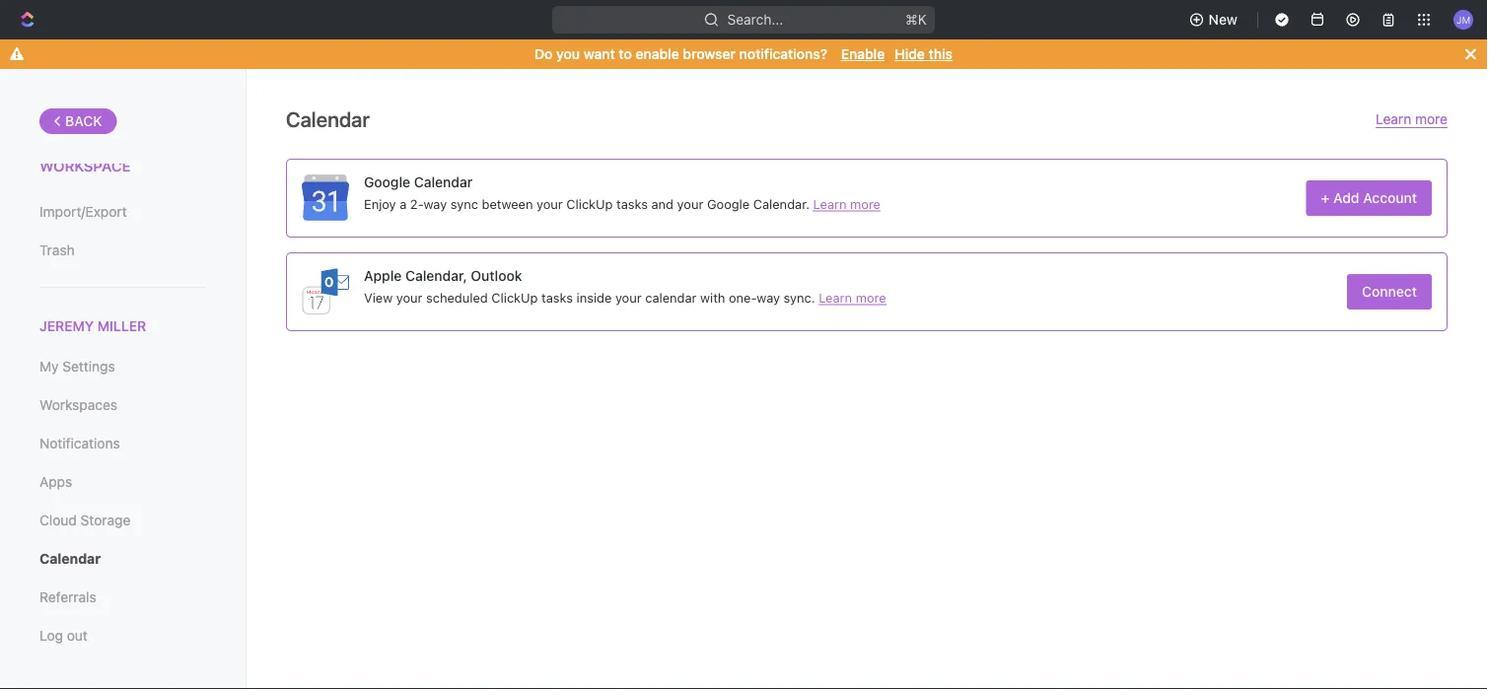 Task type: locate. For each thing, give the bounding box(es) containing it.
1 vertical spatial tasks
[[541, 290, 573, 305]]

notifications?
[[739, 46, 827, 62]]

0 vertical spatial clickup
[[566, 196, 613, 211]]

out
[[67, 628, 88, 644]]

storage
[[80, 512, 131, 529]]

2-
[[410, 196, 424, 211]]

2 vertical spatial calendar
[[39, 551, 101, 567]]

1 vertical spatial google
[[707, 196, 750, 211]]

0 vertical spatial way
[[424, 196, 447, 211]]

learn more link right calendar.
[[813, 196, 881, 211]]

back
[[65, 113, 102, 129]]

import/export
[[39, 204, 127, 220]]

apps
[[39, 474, 72, 490]]

learn more link up account
[[1376, 111, 1448, 128]]

tasks left the and
[[616, 196, 648, 211]]

more
[[1415, 111, 1448, 127], [850, 196, 881, 211], [856, 290, 886, 305]]

apple
[[364, 267, 402, 284]]

calendar
[[645, 290, 697, 305]]

0 vertical spatial more
[[1415, 111, 1448, 127]]

miller
[[97, 318, 146, 334]]

my settings
[[39, 359, 115, 375]]

google up enjoy
[[364, 174, 410, 190]]

apps link
[[39, 466, 206, 499]]

workspaces link
[[39, 389, 206, 422]]

1 horizontal spatial way
[[757, 290, 780, 305]]

clickup down outlook
[[491, 290, 538, 305]]

more up account
[[1415, 111, 1448, 127]]

2 vertical spatial more
[[856, 290, 886, 305]]

1 horizontal spatial calendar
[[286, 107, 370, 131]]

do
[[535, 46, 553, 62]]

tara
[[39, 138, 77, 155]]

more for +
[[850, 196, 881, 211]]

more right sync.
[[856, 290, 886, 305]]

tasks left the inside at the left of page
[[541, 290, 573, 305]]

more inside google calendar enjoy a 2-way sync between your clickup tasks and your google calendar. learn more
[[850, 196, 881, 211]]

learn more link
[[1376, 111, 1448, 128], [813, 196, 881, 211], [819, 290, 886, 305]]

connect button
[[1347, 274, 1432, 310]]

your right view
[[396, 290, 423, 305]]

learn more link for connect
[[819, 290, 886, 305]]

learn
[[1376, 111, 1411, 127], [813, 196, 847, 211], [819, 290, 852, 305]]

0 horizontal spatial way
[[424, 196, 447, 211]]

clickup
[[566, 196, 613, 211], [491, 290, 538, 305]]

cloud
[[39, 512, 77, 529]]

learn more
[[1376, 111, 1448, 127]]

1 vertical spatial clickup
[[491, 290, 538, 305]]

back link
[[39, 108, 117, 134]]

learn right sync.
[[819, 290, 852, 305]]

google
[[364, 174, 410, 190], [707, 196, 750, 211]]

learn inside apple calendar, outlook view your scheduled clickup tasks inside your calendar with one-way sync. learn more
[[819, 290, 852, 305]]

one-
[[729, 290, 757, 305]]

learn inside google calendar enjoy a 2-way sync between your clickup tasks and your google calendar. learn more
[[813, 196, 847, 211]]

1 vertical spatial more
[[850, 196, 881, 211]]

log out
[[39, 628, 88, 644]]

way left sync
[[424, 196, 447, 211]]

enjoy
[[364, 196, 396, 211]]

0 horizontal spatial tasks
[[541, 290, 573, 305]]

more right calendar.
[[850, 196, 881, 211]]

calendar inside google calendar enjoy a 2-way sync between your clickup tasks and your google calendar. learn more
[[414, 174, 473, 190]]

0 horizontal spatial calendar
[[39, 551, 101, 567]]

learn right calendar.
[[813, 196, 847, 211]]

clickup left the and
[[566, 196, 613, 211]]

import/export link
[[39, 195, 206, 229]]

with
[[700, 290, 725, 305]]

hide
[[895, 46, 925, 62]]

view
[[364, 290, 393, 305]]

notifications
[[39, 436, 120, 452]]

clickup inside google calendar enjoy a 2-way sync between your clickup tasks and your google calendar. learn more
[[566, 196, 613, 211]]

way
[[424, 196, 447, 211], [757, 290, 780, 305]]

calendar
[[286, 107, 370, 131], [414, 174, 473, 190], [39, 551, 101, 567]]

inside
[[576, 290, 612, 305]]

1 vertical spatial learn more link
[[813, 196, 881, 211]]

learn up account
[[1376, 111, 1411, 127]]

trash
[[39, 242, 75, 258]]

1 vertical spatial way
[[757, 290, 780, 305]]

0 vertical spatial google
[[364, 174, 410, 190]]

2 vertical spatial learn more link
[[819, 290, 886, 305]]

1 horizontal spatial clickup
[[566, 196, 613, 211]]

2 horizontal spatial calendar
[[414, 174, 473, 190]]

tasks
[[616, 196, 648, 211], [541, 290, 573, 305]]

google left calendar.
[[707, 196, 750, 211]]

way inside apple calendar, outlook view your scheduled clickup tasks inside your calendar with one-way sync. learn more
[[757, 290, 780, 305]]

1 vertical spatial calendar
[[414, 174, 473, 190]]

more inside apple calendar, outlook view your scheduled clickup tasks inside your calendar with one-way sync. learn more
[[856, 290, 886, 305]]

way left sync.
[[757, 290, 780, 305]]

your right the and
[[677, 196, 703, 211]]

2 vertical spatial learn
[[819, 290, 852, 305]]

your
[[536, 196, 563, 211], [677, 196, 703, 211], [396, 290, 423, 305], [615, 290, 642, 305]]

to
[[619, 46, 632, 62]]

workspaces
[[39, 397, 117, 413]]

+ add account
[[1321, 190, 1417, 206]]

clickup inside apple calendar, outlook view your scheduled clickup tasks inside your calendar with one-way sync. learn more
[[491, 290, 538, 305]]

account
[[1363, 190, 1417, 206]]

learn for +
[[813, 196, 847, 211]]

learn more link right sync.
[[819, 290, 886, 305]]

1 horizontal spatial tasks
[[616, 196, 648, 211]]

1 horizontal spatial google
[[707, 196, 750, 211]]

enable
[[841, 46, 885, 62]]

referrals link
[[39, 581, 206, 615]]

this
[[928, 46, 953, 62]]

browser
[[683, 46, 736, 62]]

0 vertical spatial learn more link
[[1376, 111, 1448, 128]]

0 vertical spatial calendar
[[286, 107, 370, 131]]

0 horizontal spatial clickup
[[491, 290, 538, 305]]

sync
[[450, 196, 478, 211]]

0 vertical spatial tasks
[[616, 196, 648, 211]]

1 vertical spatial learn
[[813, 196, 847, 211]]



Task type: vqa. For each thing, say whether or not it's contained in the screenshot.
Notifications link
yes



Task type: describe. For each thing, give the bounding box(es) containing it.
way inside google calendar enjoy a 2-way sync between your clickup tasks and your google calendar. learn more
[[424, 196, 447, 211]]

jm button
[[1448, 4, 1479, 36]]

my settings link
[[39, 350, 206, 384]]

your right between
[[536, 196, 563, 211]]

notifications link
[[39, 427, 206, 461]]

workspace
[[39, 157, 131, 175]]

0 horizontal spatial google
[[364, 174, 410, 190]]

cloud storage
[[39, 512, 131, 529]]

log out link
[[39, 619, 206, 653]]

outlook
[[471, 267, 522, 284]]

settings
[[62, 359, 115, 375]]

jeremy
[[39, 318, 94, 334]]

want
[[584, 46, 615, 62]]

google calendar enjoy a 2-way sync between your clickup tasks and your google calendar. learn more
[[364, 174, 881, 211]]

scheduled
[[426, 290, 488, 305]]

jm
[[1456, 14, 1470, 25]]

calendar.
[[753, 196, 810, 211]]

tasks inside apple calendar, outlook view your scheduled clickup tasks inside your calendar with one-way sync. learn more
[[541, 290, 573, 305]]

jeremy miller
[[39, 318, 146, 334]]

referrals
[[39, 589, 96, 606]]

more for connect
[[856, 290, 886, 305]]

shultz's
[[81, 138, 152, 155]]

new
[[1209, 11, 1238, 28]]

log
[[39, 628, 63, 644]]

learn more link for +
[[813, 196, 881, 211]]

learn for connect
[[819, 290, 852, 305]]

between
[[482, 196, 533, 211]]

new button
[[1181, 4, 1249, 36]]

trash link
[[39, 234, 206, 267]]

cloud storage link
[[39, 504, 206, 538]]

+
[[1321, 190, 1330, 206]]

connect
[[1362, 284, 1417, 300]]

search...
[[727, 11, 783, 28]]

add
[[1333, 190, 1359, 206]]

your right the inside at the left of page
[[615, 290, 642, 305]]

tasks inside google calendar enjoy a 2-way sync between your clickup tasks and your google calendar. learn more
[[616, 196, 648, 211]]

a
[[400, 196, 407, 211]]

do you want to enable browser notifications? enable hide this
[[535, 46, 953, 62]]

apple calendar, outlook view your scheduled clickup tasks inside your calendar with one-way sync. learn more
[[364, 267, 886, 305]]

calendar link
[[39, 543, 206, 576]]

sync.
[[784, 290, 815, 305]]

my
[[39, 359, 59, 375]]

calendar,
[[405, 267, 467, 284]]

enable
[[636, 46, 679, 62]]

0 vertical spatial learn
[[1376, 111, 1411, 127]]

you
[[556, 46, 580, 62]]

⌘k
[[905, 11, 927, 28]]

tara shultz's workspace
[[39, 138, 152, 175]]

and
[[651, 196, 674, 211]]



